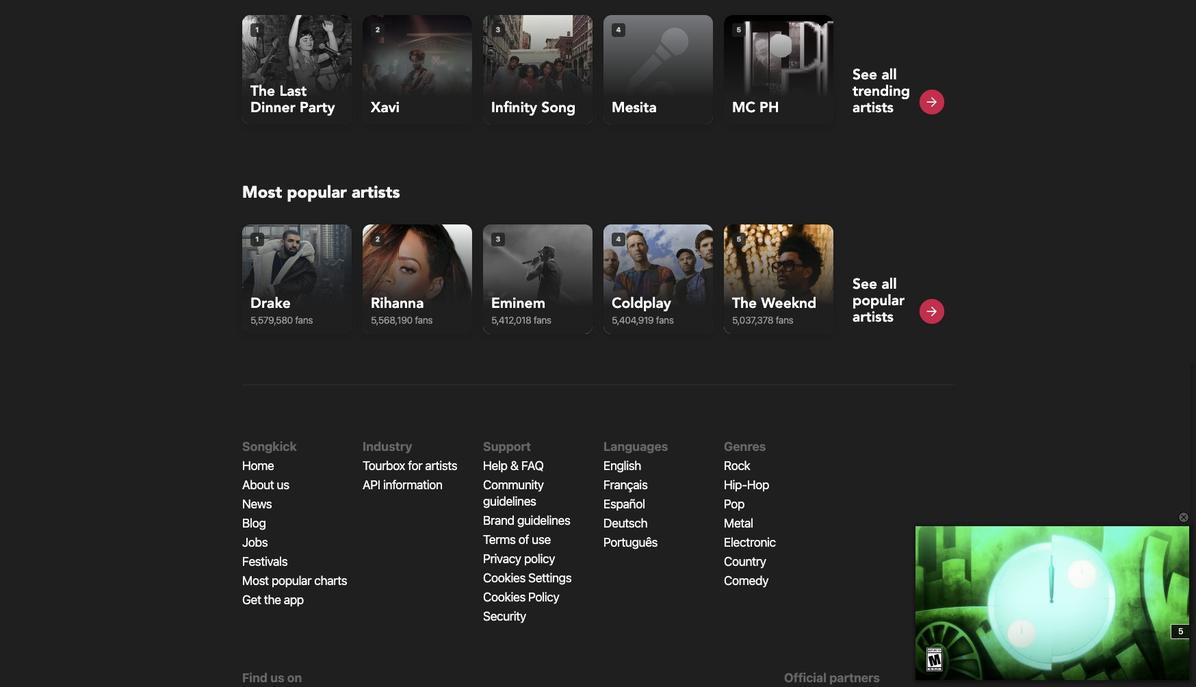 Task type: vqa. For each thing, say whether or not it's contained in the screenshot.
privacy in the left bottom of the page
yes



Task type: describe. For each thing, give the bounding box(es) containing it.
support
[[483, 439, 531, 454]]

get
[[242, 593, 261, 607]]

4 for see all popular artists
[[616, 235, 621, 243]]

songkick
[[242, 439, 297, 454]]

blog link
[[242, 516, 266, 530]]

last
[[280, 81, 307, 101]]

policy
[[529, 590, 560, 604]]

on
[[287, 671, 302, 685]]

español
[[604, 497, 645, 511]]

songkick home about us news blog jobs festivals most popular charts get the app
[[242, 439, 347, 607]]

song
[[542, 98, 576, 118]]

5,037,378
[[732, 314, 774, 326]]

see all popular artists link
[[853, 233, 946, 327]]

the for dinner
[[251, 81, 275, 101]]

charts
[[314, 574, 347, 588]]

português
[[604, 535, 658, 550]]

3 for see all popular artists
[[496, 235, 501, 243]]

community
[[483, 478, 544, 492]]

see all trending artists link
[[853, 23, 946, 118]]

deutsch
[[604, 516, 648, 530]]

2 for see all trending artists
[[376, 26, 380, 34]]

5,579,580
[[251, 314, 293, 326]]

rihanna
[[371, 294, 424, 313]]

fans inside the weeknd 5,037,378 fans
[[776, 314, 794, 326]]

the for 5,037,378
[[732, 294, 757, 313]]

fans for drake
[[295, 314, 313, 326]]

rihanna 5,568,190 fans
[[371, 294, 433, 326]]

country link
[[724, 554, 766, 569]]

drake 5,579,580 fans
[[251, 294, 313, 326]]

for
[[408, 459, 422, 473]]

mesita
[[612, 98, 657, 118]]

2 vertical spatial 4
[[1179, 626, 1184, 637]]

1 cookies from the top
[[483, 571, 526, 585]]

ph
[[760, 98, 779, 118]]

find
[[242, 671, 268, 685]]

comedy
[[724, 574, 769, 588]]

2 cookies from the top
[[483, 590, 526, 604]]

festivals
[[242, 554, 288, 569]]

use
[[532, 532, 551, 547]]

pop
[[724, 497, 745, 511]]

home link
[[242, 459, 274, 473]]

news
[[242, 497, 272, 511]]

country
[[724, 554, 766, 569]]

&
[[511, 459, 519, 473]]

drake
[[251, 294, 291, 313]]

deutsch link
[[604, 516, 648, 530]]

metal
[[724, 516, 753, 530]]

english
[[604, 459, 641, 473]]

hip-hop link
[[724, 478, 770, 492]]

genres rock hip-hop pop metal electronic country comedy
[[724, 439, 776, 588]]

about us link
[[242, 478, 289, 492]]

find us on
[[242, 671, 302, 685]]

about
[[242, 478, 274, 492]]

3 for see all trending artists
[[496, 26, 501, 34]]

fans for eminem
[[534, 314, 552, 326]]

security
[[483, 609, 526, 623]]

app
[[284, 593, 304, 607]]

news link
[[242, 497, 272, 511]]

the last dinner party
[[251, 81, 335, 118]]

security link
[[483, 609, 526, 623]]

api
[[363, 478, 380, 492]]

electronic link
[[724, 535, 776, 550]]

hip-
[[724, 478, 747, 492]]

languages
[[604, 439, 668, 454]]

faq
[[522, 459, 544, 473]]

help
[[483, 459, 508, 473]]

see for trending
[[853, 65, 878, 85]]

1 for see all trending artists
[[256, 26, 259, 34]]

artists for see all popular artists
[[853, 307, 894, 327]]

community guidelines link
[[483, 478, 544, 508]]

coldplay 5,404,919 fans
[[612, 294, 674, 326]]

français link
[[604, 478, 648, 492]]

mc
[[732, 98, 756, 118]]

pop link
[[724, 497, 745, 511]]

official partners
[[785, 671, 880, 685]]

1 vertical spatial us
[[271, 671, 285, 685]]

genres
[[724, 439, 766, 454]]

artists for see all trending artists
[[853, 98, 894, 118]]



Task type: locate. For each thing, give the bounding box(es) containing it.
1 vertical spatial 4
[[616, 235, 621, 243]]

1 vertical spatial popular
[[853, 291, 905, 311]]

cookies policy link
[[483, 590, 560, 604]]

2 1 from the top
[[256, 235, 259, 243]]

api information link
[[363, 478, 443, 492]]

0 vertical spatial most
[[242, 181, 282, 204]]

metal link
[[724, 516, 753, 530]]

5,404,919
[[612, 314, 654, 326]]

popular
[[287, 181, 347, 204], [853, 291, 905, 311], [272, 574, 312, 588]]

1 for see all popular artists
[[256, 235, 259, 243]]

official
[[785, 671, 827, 685]]

1 vertical spatial 1
[[256, 235, 259, 243]]

2 see from the top
[[853, 274, 878, 294]]

0 vertical spatial all
[[882, 65, 897, 85]]

português link
[[604, 535, 658, 550]]

1 vertical spatial see
[[853, 274, 878, 294]]

0 vertical spatial cookies
[[483, 571, 526, 585]]

1 vertical spatial most
[[242, 574, 269, 588]]

all for trending
[[882, 65, 897, 85]]

us
[[277, 478, 289, 492], [271, 671, 285, 685]]

cookies down privacy
[[483, 571, 526, 585]]

0 vertical spatial 1
[[256, 26, 259, 34]]

the weeknd 5,037,378 fans
[[732, 294, 817, 326]]

jobs link
[[242, 535, 268, 550]]

fans inside coldplay 5,404,919 fans
[[656, 314, 674, 326]]

tourbox for artists link
[[363, 459, 457, 473]]

us left on
[[271, 671, 285, 685]]

0 vertical spatial us
[[277, 478, 289, 492]]

1 fans from the left
[[295, 314, 313, 326]]

1 vertical spatial 2
[[376, 235, 380, 243]]

coldplay
[[612, 294, 671, 313]]

4 fans from the left
[[656, 314, 674, 326]]

cookies up the security link
[[483, 590, 526, 604]]

home
[[242, 459, 274, 473]]

eminem 5,412,018 fans
[[492, 294, 552, 326]]

most popular artists
[[242, 181, 400, 204]]

0 vertical spatial 4
[[616, 26, 621, 34]]

2 all from the top
[[882, 274, 897, 294]]

1 2 from the top
[[376, 26, 380, 34]]

popular inside songkick home about us news blog jobs festivals most popular charts get the app
[[272, 574, 312, 588]]

partners
[[830, 671, 880, 685]]

support help & faq community guidelines brand guidelines terms of use privacy policy cookies settings cookies policy security
[[483, 439, 572, 623]]

2 5 from the top
[[737, 235, 742, 243]]

fans down 'coldplay'
[[656, 314, 674, 326]]

languages english français español deutsch português
[[604, 439, 668, 550]]

fans down rihanna
[[415, 314, 433, 326]]

privacy
[[483, 552, 521, 566]]

1 vertical spatial guidelines
[[517, 513, 571, 528]]

the inside the last dinner party
[[251, 81, 275, 101]]

the
[[251, 81, 275, 101], [732, 294, 757, 313]]

fans inside rihanna 5,568,190 fans
[[415, 314, 433, 326]]

4 for see all trending artists
[[616, 26, 621, 34]]

0 vertical spatial the
[[251, 81, 275, 101]]

fans for rihanna
[[415, 314, 433, 326]]

3
[[496, 26, 501, 34], [496, 235, 501, 243]]

privacy policy link
[[483, 552, 555, 566]]

blog
[[242, 516, 266, 530]]

english link
[[604, 459, 641, 473]]

artists for industry tourbox for artists api information
[[425, 459, 457, 473]]

fans right 5,579,580
[[295, 314, 313, 326]]

fans down the weeknd
[[776, 314, 794, 326]]

brand guidelines link
[[483, 513, 571, 528]]

tourbox
[[363, 459, 405, 473]]

artists inside see all trending artists
[[853, 98, 894, 118]]

1 3 from the top
[[496, 26, 501, 34]]

party
[[300, 98, 335, 118]]

jobs
[[242, 535, 268, 550]]

5,568,190
[[371, 314, 413, 326]]

infinity song
[[492, 98, 576, 118]]

the inside the weeknd 5,037,378 fans
[[732, 294, 757, 313]]

0 vertical spatial popular
[[287, 181, 347, 204]]

1 vertical spatial the
[[732, 294, 757, 313]]

1 1 from the top
[[256, 26, 259, 34]]

1 horizontal spatial the
[[732, 294, 757, 313]]

0 vertical spatial 5
[[737, 26, 742, 34]]

3 fans from the left
[[534, 314, 552, 326]]

hop
[[747, 478, 770, 492]]

the left last
[[251, 81, 275, 101]]

terms
[[483, 532, 516, 547]]

see for popular
[[853, 274, 878, 294]]

settings
[[529, 571, 572, 585]]

comedy link
[[724, 574, 769, 588]]

fans inside "drake 5,579,580 fans"
[[295, 314, 313, 326]]

most popular charts link
[[242, 574, 347, 588]]

most inside songkick home about us news blog jobs festivals most popular charts get the app
[[242, 574, 269, 588]]

français
[[604, 478, 648, 492]]

1 vertical spatial all
[[882, 274, 897, 294]]

the up "5,037,378"
[[732, 294, 757, 313]]

us right about in the bottom of the page
[[277, 478, 289, 492]]

all inside see all trending artists
[[882, 65, 897, 85]]

2 fans from the left
[[415, 314, 433, 326]]

brand
[[483, 513, 515, 528]]

industry
[[363, 439, 412, 454]]

see inside the see all popular artists
[[853, 274, 878, 294]]

5 fans from the left
[[776, 314, 794, 326]]

2 vertical spatial popular
[[272, 574, 312, 588]]

0 vertical spatial see
[[853, 65, 878, 85]]

5
[[737, 26, 742, 34], [737, 235, 742, 243]]

terms of use link
[[483, 532, 551, 547]]

1 most from the top
[[242, 181, 282, 204]]

5 for see all trending artists
[[737, 26, 742, 34]]

fans
[[295, 314, 313, 326], [415, 314, 433, 326], [534, 314, 552, 326], [656, 314, 674, 326], [776, 314, 794, 326]]

artists inside the see all popular artists
[[853, 307, 894, 327]]

see inside see all trending artists
[[853, 65, 878, 85]]

xavi
[[371, 98, 400, 118]]

2
[[376, 26, 380, 34], [376, 235, 380, 243]]

fans down eminem
[[534, 314, 552, 326]]

see all trending artists
[[853, 65, 911, 118]]

2 2 from the top
[[376, 235, 380, 243]]

cookies
[[483, 571, 526, 585], [483, 590, 526, 604]]

0 vertical spatial 3
[[496, 26, 501, 34]]

1 all from the top
[[882, 65, 897, 85]]

eminem
[[492, 294, 546, 313]]

the
[[264, 593, 281, 607]]

us inside songkick home about us news blog jobs festivals most popular charts get the app
[[277, 478, 289, 492]]

of
[[519, 532, 529, 547]]

infinity
[[492, 98, 537, 118]]

1 5 from the top
[[737, 26, 742, 34]]

5,412,018
[[492, 314, 532, 326]]

industry tourbox for artists api information
[[363, 439, 457, 492]]

cookies settings link
[[483, 571, 572, 585]]

guidelines up use
[[517, 513, 571, 528]]

2 most from the top
[[242, 574, 269, 588]]

1 see from the top
[[853, 65, 878, 85]]

1 vertical spatial 3
[[496, 235, 501, 243]]

all inside the see all popular artists
[[882, 274, 897, 294]]

1 vertical spatial cookies
[[483, 590, 526, 604]]

fans for coldplay
[[656, 314, 674, 326]]

all for popular
[[882, 274, 897, 294]]

guidelines down community
[[483, 494, 536, 508]]

mc ph
[[732, 98, 779, 118]]

electronic
[[724, 535, 776, 550]]

festivals link
[[242, 554, 288, 569]]

4
[[616, 26, 621, 34], [616, 235, 621, 243], [1179, 626, 1184, 637]]

0 vertical spatial 2
[[376, 26, 380, 34]]

policy
[[524, 552, 555, 566]]

trending
[[853, 81, 911, 101]]

help & faq link
[[483, 459, 544, 473]]

get the app link
[[242, 593, 304, 607]]

artists
[[853, 98, 894, 118], [352, 181, 400, 204], [853, 307, 894, 327], [425, 459, 457, 473]]

rock link
[[724, 459, 751, 473]]

rock
[[724, 459, 751, 473]]

5 for see all popular artists
[[737, 235, 742, 243]]

2 for see all popular artists
[[376, 235, 380, 243]]

0 horizontal spatial the
[[251, 81, 275, 101]]

fans inside eminem 5,412,018 fans
[[534, 314, 552, 326]]

dinner
[[251, 98, 296, 118]]

see
[[853, 65, 878, 85], [853, 274, 878, 294]]

2 3 from the top
[[496, 235, 501, 243]]

1 vertical spatial 5
[[737, 235, 742, 243]]

information
[[383, 478, 443, 492]]

artists inside industry tourbox for artists api information
[[425, 459, 457, 473]]

1
[[256, 26, 259, 34], [256, 235, 259, 243]]

see all popular artists
[[853, 274, 905, 327]]

0 vertical spatial guidelines
[[483, 494, 536, 508]]



